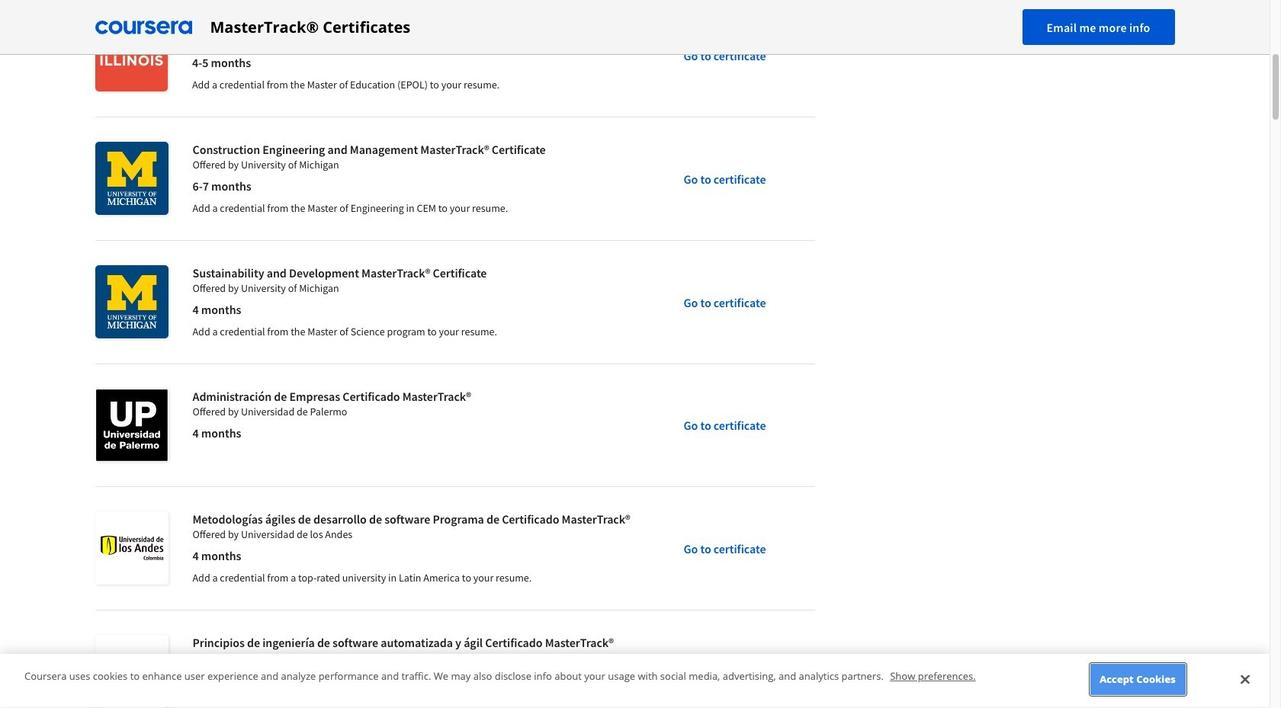 Task type: vqa. For each thing, say whether or not it's contained in the screenshot.
second universidad de los andes image from the top of the page
yes



Task type: describe. For each thing, give the bounding box(es) containing it.
university of illinois at urbana-champaign image
[[95, 18, 168, 92]]

1 universidad de los andes image from the top
[[95, 512, 168, 585]]

coursera image
[[95, 15, 192, 39]]

2 university of michigan image from the top
[[95, 265, 168, 339]]

2 universidad de los andes image from the top
[[95, 635, 168, 708]]

universidad de palermo image
[[95, 389, 168, 462]]



Task type: locate. For each thing, give the bounding box(es) containing it.
university of michigan image
[[95, 142, 168, 215], [95, 265, 168, 339]]

1 vertical spatial university of michigan image
[[95, 265, 168, 339]]

universidad de los andes image
[[95, 512, 168, 585], [95, 635, 168, 708]]

1 vertical spatial universidad de los andes image
[[95, 635, 168, 708]]

0 vertical spatial university of michigan image
[[95, 142, 168, 215]]

privacy alert dialog
[[0, 655, 1270, 708]]

1 university of michigan image from the top
[[95, 142, 168, 215]]

0 vertical spatial universidad de los andes image
[[95, 512, 168, 585]]



